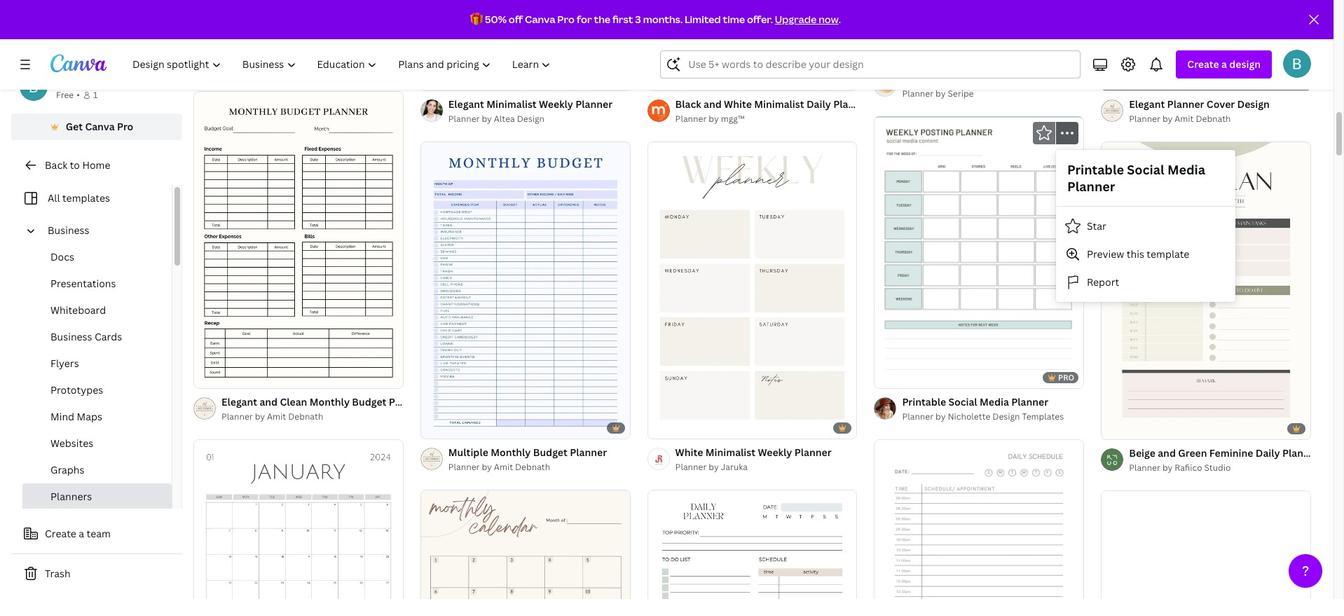 Task type: describe. For each thing, give the bounding box(es) containing it.
by inside elegant and clean monthly budget planner sheet planner by amit debnath
[[255, 411, 265, 423]]

trash
[[45, 567, 71, 580]]

for
[[577, 13, 592, 26]]

a for team
[[79, 527, 84, 540]]

multiple monthly budget planner link
[[448, 445, 607, 461]]

back to home
[[45, 158, 110, 172]]

upgrade now button
[[775, 13, 839, 26]]

feminine
[[1210, 446, 1254, 459]]

by inside colorful weekly planner planner by venicedesigns
[[255, 62, 265, 74]]

upgrade
[[775, 13, 817, 26]]

🎁 50% off canva pro for the first 3 months. limited time offer. upgrade now .
[[470, 13, 841, 26]]

media for printable social media planner
[[1168, 161, 1206, 178]]

nicholette
[[948, 411, 991, 423]]

beige and green feminine daily planner planner by rafiico studio
[[1129, 446, 1320, 473]]

whiteboard
[[50, 304, 106, 317]]

colorful
[[222, 47, 261, 60]]

business for business cards
[[50, 330, 92, 343]]

colorful weekly planner image
[[193, 0, 404, 40]]

business cards link
[[22, 324, 172, 350]]

seripe
[[948, 88, 974, 100]]

black and white minimalist daily scheduler planner image
[[874, 440, 1085, 599]]

planner by mgg™️ link
[[675, 112, 858, 126]]

white minimalist weekly planner image
[[647, 142, 858, 439]]

minimalist inside blue and green minimalist chore charts planner planner by seripe
[[978, 72, 1028, 86]]

weekly for elegant minimalist weekly planner
[[539, 98, 573, 111]]

all templates link
[[20, 185, 163, 212]]

and for black
[[704, 98, 722, 111]]

charts
[[1062, 72, 1093, 86]]

by inside printable social media planner planner by nicholette design templates
[[936, 411, 946, 423]]

docs link
[[22, 244, 172, 271]]

design
[[1230, 57, 1261, 71]]

blue and green minimalist chore charts planner image
[[874, 0, 1085, 65]]

star
[[1087, 219, 1107, 233]]

elegant for elegant minimalist weekly planner
[[448, 98, 484, 111]]

business cards
[[50, 330, 122, 343]]

by inside blue and green minimalist chore charts planner planner by seripe
[[936, 88, 946, 100]]

printable social media planner image
[[874, 117, 1085, 389]]

elegant minimalist weekly planner image
[[420, 0, 631, 91]]

printable for printable social media planner
[[1068, 161, 1124, 178]]

whiteboard link
[[22, 297, 172, 324]]

venicedesigns
[[267, 62, 324, 74]]

brad klo image
[[1283, 50, 1311, 78]]

pro
[[1059, 372, 1075, 383]]

cover
[[1207, 98, 1235, 111]]

black and white minimalist daily planner image
[[647, 0, 858, 91]]

blue and green minimalist chore charts planner planner by seripe
[[902, 72, 1133, 100]]

planner by venicedesigns link
[[222, 62, 337, 76]]

daily for minimalist
[[807, 98, 831, 111]]

create for create a team
[[45, 527, 76, 540]]

prototypes
[[50, 383, 103, 397]]

elegant for elegant and clean monthly budget planner sheet
[[222, 396, 257, 409]]

minimalist inside black and white minimalist daily planner planner by mgg™️
[[754, 98, 804, 111]]

star button
[[1056, 212, 1236, 240]]

planners
[[50, 490, 92, 503]]

green for minimalist
[[947, 72, 976, 86]]

cards
[[95, 330, 122, 343]]

•
[[77, 89, 80, 101]]

Search search field
[[689, 51, 1072, 78]]

by inside elegant planner cover design planner by amit debnath
[[1163, 113, 1173, 125]]

white minimalist weekly planner link
[[675, 445, 832, 461]]

get canva pro button
[[11, 114, 182, 140]]

trash link
[[11, 560, 182, 588]]

time
[[723, 13, 745, 26]]

elegant minimalist weekly planner link
[[448, 97, 613, 112]]

budget inside the multiple monthly budget planner planner by amit debnath
[[533, 446, 568, 459]]

🎁
[[470, 13, 483, 26]]

and for elegant
[[260, 396, 278, 409]]

1
[[93, 89, 98, 101]]

this
[[1127, 247, 1145, 261]]

elegant planner cover design planner by amit debnath
[[1129, 98, 1270, 125]]

amit for multiple
[[494, 462, 513, 473]]

budget inside elegant and clean monthly budget planner sheet planner by amit debnath
[[352, 396, 386, 409]]

amit for elegant
[[1175, 113, 1194, 125]]

beige and green feminine daily planner link
[[1129, 445, 1320, 461]]

all templates
[[48, 191, 110, 205]]

create a design
[[1188, 57, 1261, 71]]

blue
[[902, 72, 924, 86]]

minimalist inside elegant minimalist weekly planner planner by altea design
[[487, 98, 537, 111]]

get
[[66, 120, 83, 133]]

home
[[82, 158, 110, 172]]

elegant and clean monthly budget planner sheet link
[[222, 395, 456, 410]]

chore
[[1030, 72, 1059, 86]]

business for business
[[48, 224, 89, 237]]

graphs link
[[22, 457, 172, 484]]

elegant for elegant planner cover design
[[1129, 98, 1165, 111]]

a for design
[[1222, 57, 1227, 71]]

to
[[70, 158, 80, 172]]

white aesthetic elegant daily planner image
[[647, 490, 858, 599]]

printable social media planner link
[[902, 395, 1064, 410]]

.
[[839, 13, 841, 26]]

daily for feminine
[[1256, 446, 1280, 459]]

by inside elegant minimalist weekly planner planner by altea design
[[482, 113, 492, 125]]

studio
[[1205, 462, 1231, 473]]

by inside white minimalist weekly planner planner by jaruka
[[709, 462, 719, 473]]

planner by amit debnath link for budget
[[448, 461, 607, 475]]

design for printable social media planner
[[993, 411, 1020, 423]]

planner by rafiico studio link
[[1129, 461, 1311, 475]]

and for blue
[[926, 72, 944, 86]]

flyers
[[50, 357, 79, 370]]

white simple minimalist monthly year 2024 planner a4 image
[[193, 440, 404, 599]]

planner by nicholette design templates link
[[902, 410, 1064, 424]]

weekly inside colorful weekly planner planner by venicedesigns
[[263, 47, 297, 60]]

white minimalist journal planner 2024 image
[[1101, 490, 1311, 599]]

multiple
[[448, 446, 488, 459]]

report button
[[1056, 268, 1236, 297]]

colorful weekly planner planner by venicedesigns
[[222, 47, 337, 74]]

maps
[[77, 410, 102, 423]]

white minimalist weekly planner planner by jaruka
[[675, 446, 832, 473]]

pro inside button
[[117, 120, 133, 133]]

docs
[[50, 250, 74, 264]]

3
[[635, 13, 641, 26]]

off
[[509, 13, 523, 26]]

flyers link
[[22, 350, 172, 377]]

elegant and clean monthly budget planner sheet planner by amit debnath
[[222, 396, 456, 423]]

mind maps
[[50, 410, 102, 423]]

elegant minimalist weekly planner planner by altea design
[[448, 98, 613, 125]]

sheet
[[428, 396, 456, 409]]



Task type: locate. For each thing, give the bounding box(es) containing it.
media for printable social media planner planner by nicholette design templates
[[980, 396, 1009, 409]]

printable inside printable social media planner
[[1068, 161, 1124, 178]]

black and white minimalist daily planner planner by mgg™️
[[675, 98, 871, 125]]

green up the seripe
[[947, 72, 976, 86]]

and inside beige and green feminine daily planner planner by rafiico studio
[[1158, 446, 1176, 459]]

0 horizontal spatial green
[[947, 72, 976, 86]]

white inside white minimalist weekly planner planner by jaruka
[[675, 446, 703, 459]]

and inside black and white minimalist daily planner planner by mgg™️
[[704, 98, 722, 111]]

0 horizontal spatial white
[[675, 446, 703, 459]]

planner by amit debnath link down 'multiple'
[[448, 461, 607, 475]]

1 vertical spatial amit
[[267, 411, 286, 423]]

back
[[45, 158, 67, 172]]

create a team button
[[11, 520, 182, 548]]

debnath for multiple
[[515, 462, 550, 473]]

daily up planner by mgg™️ link
[[807, 98, 831, 111]]

0 horizontal spatial debnath
[[288, 411, 323, 423]]

0 horizontal spatial pro
[[117, 120, 133, 133]]

business up flyers
[[50, 330, 92, 343]]

debnath
[[1196, 113, 1231, 125], [288, 411, 323, 423], [515, 462, 550, 473]]

2 horizontal spatial amit
[[1175, 113, 1194, 125]]

social up star "button"
[[1127, 161, 1165, 178]]

1 horizontal spatial printable
[[1068, 161, 1124, 178]]

1 horizontal spatial green
[[1178, 446, 1207, 459]]

1 horizontal spatial elegant
[[448, 98, 484, 111]]

elegant inside elegant planner cover design planner by amit debnath
[[1129, 98, 1165, 111]]

0 vertical spatial printable
[[1068, 161, 1124, 178]]

debnath down clean
[[288, 411, 323, 423]]

1 vertical spatial planner by amit debnath link
[[222, 410, 404, 424]]

blue and green minimalist chore charts planner link
[[902, 72, 1133, 87]]

social for printable social media planner planner by nicholette design templates
[[949, 396, 978, 409]]

social
[[1127, 161, 1165, 178], [949, 396, 978, 409]]

create up elegant planner cover design link
[[1188, 57, 1219, 71]]

templates
[[1022, 411, 1064, 423]]

debnath inside the multiple monthly budget planner planner by amit debnath
[[515, 462, 550, 473]]

top level navigation element
[[123, 50, 563, 79]]

1 vertical spatial media
[[980, 396, 1009, 409]]

a inside create a design dropdown button
[[1222, 57, 1227, 71]]

and right beige
[[1158, 446, 1176, 459]]

2 vertical spatial weekly
[[758, 446, 792, 459]]

create a team
[[45, 527, 111, 540]]

budget
[[352, 396, 386, 409], [533, 446, 568, 459]]

debnath down "cover"
[[1196, 113, 1231, 125]]

green up rafiico
[[1178, 446, 1207, 459]]

by inside black and white minimalist daily planner planner by mgg™️
[[709, 113, 719, 125]]

green for feminine
[[1178, 446, 1207, 459]]

elegant planner cover design image
[[1101, 0, 1311, 91]]

debnath for elegant
[[1196, 113, 1231, 125]]

business inside "link"
[[50, 330, 92, 343]]

1 vertical spatial green
[[1178, 446, 1207, 459]]

2 horizontal spatial design
[[1238, 98, 1270, 111]]

0 horizontal spatial printable
[[902, 396, 946, 409]]

websites
[[50, 437, 93, 450]]

0 horizontal spatial daily
[[807, 98, 831, 111]]

minimalist inside white minimalist weekly planner planner by jaruka
[[706, 446, 756, 459]]

design down elegant minimalist weekly planner "link"
[[517, 113, 545, 125]]

now
[[819, 13, 839, 26]]

media inside printable social media planner planner by nicholette design templates
[[980, 396, 1009, 409]]

white
[[724, 98, 752, 111], [675, 446, 703, 459]]

0 vertical spatial media
[[1168, 161, 1206, 178]]

debnath inside elegant and clean monthly budget planner sheet planner by amit debnath
[[288, 411, 323, 423]]

rafiico
[[1175, 462, 1203, 473]]

printable social media planner
[[1068, 161, 1206, 195]]

1 vertical spatial a
[[79, 527, 84, 540]]

social inside printable social media planner planner by nicholette design templates
[[949, 396, 978, 409]]

planner by amit debnath link down "cover"
[[1129, 112, 1270, 126]]

back to home link
[[11, 151, 182, 179]]

None search field
[[661, 50, 1081, 79]]

mind
[[50, 410, 74, 423]]

0 vertical spatial amit
[[1175, 113, 1194, 125]]

colorful weekly planner link
[[222, 46, 337, 62]]

social for printable social media planner
[[1127, 161, 1165, 178]]

and inside blue and green minimalist chore charts planner planner by seripe
[[926, 72, 944, 86]]

canva right get
[[85, 120, 115, 133]]

beige
[[1129, 446, 1156, 459]]

minimalist up jaruka
[[706, 446, 756, 459]]

mgg™️
[[721, 113, 745, 125]]

black and white minimalist daily planner link
[[675, 97, 871, 112]]

1 horizontal spatial a
[[1222, 57, 1227, 71]]

get canva pro
[[66, 120, 133, 133]]

minimalist up planner by mgg™️ link
[[754, 98, 804, 111]]

1 horizontal spatial monthly
[[491, 446, 531, 459]]

amit inside elegant and clean monthly budget planner sheet planner by amit debnath
[[267, 411, 286, 423]]

social up the nicholette
[[949, 396, 978, 409]]

2 horizontal spatial weekly
[[758, 446, 792, 459]]

printable for printable social media planner planner by nicholette design templates
[[902, 396, 946, 409]]

preview this template link
[[1056, 240, 1236, 268]]

amit inside the multiple monthly budget planner planner by amit debnath
[[494, 462, 513, 473]]

weekly up 'planner by altea design' link
[[539, 98, 573, 111]]

planner by seripe link
[[902, 87, 1085, 101]]

websites link
[[22, 430, 172, 457]]

elegant and clean monthly budget planner sheet image
[[193, 91, 404, 388]]

1 vertical spatial daily
[[1256, 446, 1280, 459]]

weekly inside elegant minimalist weekly planner planner by altea design
[[539, 98, 573, 111]]

a
[[1222, 57, 1227, 71], [79, 527, 84, 540]]

1 horizontal spatial weekly
[[539, 98, 573, 111]]

a inside create a team button
[[79, 527, 84, 540]]

design inside elegant minimalist weekly planner planner by altea design
[[517, 113, 545, 125]]

0 horizontal spatial canva
[[85, 120, 115, 133]]

monthly inside the multiple monthly budget planner planner by amit debnath
[[491, 446, 531, 459]]

white up planner by jaruka link
[[675, 446, 703, 459]]

0 vertical spatial design
[[1238, 98, 1270, 111]]

0 vertical spatial canva
[[525, 13, 556, 26]]

1 horizontal spatial debnath
[[515, 462, 550, 473]]

media
[[1168, 161, 1206, 178], [980, 396, 1009, 409]]

daily
[[807, 98, 831, 111], [1256, 446, 1280, 459]]

amit down elegant planner cover design link
[[1175, 113, 1194, 125]]

design down printable social media planner link at the bottom right of page
[[993, 411, 1020, 423]]

planner by altea design link
[[448, 112, 613, 126]]

altea
[[494, 113, 515, 125]]

debnath down the multiple monthly budget planner link
[[515, 462, 550, 473]]

business up docs on the top left
[[48, 224, 89, 237]]

0 horizontal spatial budget
[[352, 396, 386, 409]]

1 vertical spatial canva
[[85, 120, 115, 133]]

1 vertical spatial pro
[[117, 120, 133, 133]]

planner by amit debnath link for clean
[[222, 410, 404, 424]]

all
[[48, 191, 60, 205]]

canva right off on the left of the page
[[525, 13, 556, 26]]

elegant planner cover design link
[[1129, 97, 1270, 112]]

the
[[594, 13, 611, 26]]

1 vertical spatial social
[[949, 396, 978, 409]]

planner inside printable social media planner
[[1068, 178, 1115, 195]]

planner by amit debnath link
[[1129, 112, 1270, 126], [222, 410, 404, 424], [448, 461, 607, 475]]

0 vertical spatial weekly
[[263, 47, 297, 60]]

free •
[[56, 89, 80, 101]]

templates
[[62, 191, 110, 205]]

1 vertical spatial debnath
[[288, 411, 323, 423]]

minimalist up altea
[[487, 98, 537, 111]]

0 horizontal spatial a
[[79, 527, 84, 540]]

multiple monthly budget planner planner by amit debnath
[[448, 446, 607, 473]]

weekly for white minimalist weekly planner
[[758, 446, 792, 459]]

2 vertical spatial amit
[[494, 462, 513, 473]]

printable up planner by nicholette design templates link
[[902, 396, 946, 409]]

create for create a design
[[1188, 57, 1219, 71]]

1 horizontal spatial planner by amit debnath link
[[448, 461, 607, 475]]

design right "cover"
[[1238, 98, 1270, 111]]

weekly up planner by jaruka link
[[758, 446, 792, 459]]

0 horizontal spatial amit
[[267, 411, 286, 423]]

a left team on the left of the page
[[79, 527, 84, 540]]

1 horizontal spatial pro
[[558, 13, 575, 26]]

canva inside button
[[85, 120, 115, 133]]

debnath inside elegant planner cover design planner by amit debnath
[[1196, 113, 1231, 125]]

preview
[[1087, 247, 1125, 261]]

printable social media planner planner by nicholette design templates
[[902, 396, 1064, 423]]

create left team on the left of the page
[[45, 527, 76, 540]]

monthly right 'multiple'
[[491, 446, 531, 459]]

0 vertical spatial debnath
[[1196, 113, 1231, 125]]

weekly inside white minimalist weekly planner planner by jaruka
[[758, 446, 792, 459]]

daily right the feminine
[[1256, 446, 1280, 459]]

pro left for
[[558, 13, 575, 26]]

0 vertical spatial business
[[48, 224, 89, 237]]

weekly
[[263, 47, 297, 60], [539, 98, 573, 111], [758, 446, 792, 459]]

1 horizontal spatial canva
[[525, 13, 556, 26]]

2 horizontal spatial elegant
[[1129, 98, 1165, 111]]

1 horizontal spatial daily
[[1256, 446, 1280, 459]]

white inside black and white minimalist daily planner planner by mgg™️
[[724, 98, 752, 111]]

1 horizontal spatial create
[[1188, 57, 1219, 71]]

0 vertical spatial social
[[1127, 161, 1165, 178]]

1 vertical spatial create
[[45, 527, 76, 540]]

1 vertical spatial weekly
[[539, 98, 573, 111]]

1 vertical spatial monthly
[[491, 446, 531, 459]]

black
[[675, 98, 701, 111]]

0 horizontal spatial design
[[517, 113, 545, 125]]

daily inside black and white minimalist daily planner planner by mgg™️
[[807, 98, 831, 111]]

report
[[1087, 275, 1120, 289]]

green
[[947, 72, 976, 86], [1178, 446, 1207, 459]]

minimalist up planner by seripe link at the right of page
[[978, 72, 1028, 86]]

design inside printable social media planner planner by nicholette design templates
[[993, 411, 1020, 423]]

2 vertical spatial planner by amit debnath link
[[448, 461, 607, 475]]

0 vertical spatial green
[[947, 72, 976, 86]]

1 horizontal spatial media
[[1168, 161, 1206, 178]]

template
[[1147, 247, 1190, 261]]

0 vertical spatial planner by amit debnath link
[[1129, 112, 1270, 126]]

printable
[[1068, 161, 1124, 178], [902, 396, 946, 409]]

amit down the multiple monthly budget planner link
[[494, 462, 513, 473]]

monthly right clean
[[310, 396, 350, 409]]

media up planner by nicholette design templates link
[[980, 396, 1009, 409]]

media inside printable social media planner
[[1168, 161, 1206, 178]]

monthly
[[310, 396, 350, 409], [491, 446, 531, 459]]

months.
[[643, 13, 683, 26]]

green inside beige and green feminine daily planner planner by rafiico studio
[[1178, 446, 1207, 459]]

1 horizontal spatial design
[[993, 411, 1020, 423]]

0 vertical spatial create
[[1188, 57, 1219, 71]]

presentations
[[50, 277, 116, 290]]

printable up star
[[1068, 161, 1124, 178]]

white up mgg™️
[[724, 98, 752, 111]]

0 vertical spatial budget
[[352, 396, 386, 409]]

a left design
[[1222, 57, 1227, 71]]

1 vertical spatial business
[[50, 330, 92, 343]]

2 horizontal spatial planner by amit debnath link
[[1129, 112, 1270, 126]]

social inside printable social media planner
[[1127, 161, 1165, 178]]

2 horizontal spatial debnath
[[1196, 113, 1231, 125]]

0 horizontal spatial weekly
[[263, 47, 297, 60]]

1 vertical spatial design
[[517, 113, 545, 125]]

business link
[[42, 217, 163, 244]]

1 vertical spatial budget
[[533, 446, 568, 459]]

offer.
[[747, 13, 773, 26]]

media down elegant planner cover design planner by amit debnath
[[1168, 161, 1206, 178]]

and right 'black'
[[704, 98, 722, 111]]

elegant
[[448, 98, 484, 111], [1129, 98, 1165, 111], [222, 396, 257, 409]]

create inside create a design dropdown button
[[1188, 57, 1219, 71]]

50%
[[485, 13, 507, 26]]

amit down clean
[[267, 411, 286, 423]]

by
[[255, 62, 265, 74], [936, 88, 946, 100], [482, 113, 492, 125], [709, 113, 719, 125], [1163, 113, 1173, 125], [255, 411, 265, 423], [936, 411, 946, 423], [482, 462, 492, 473], [709, 462, 719, 473], [1163, 462, 1173, 473]]

amit inside elegant planner cover design planner by amit debnath
[[1175, 113, 1194, 125]]

design inside elegant planner cover design planner by amit debnath
[[1238, 98, 1270, 111]]

1 vertical spatial white
[[675, 446, 703, 459]]

presentations link
[[22, 271, 172, 297]]

and right blue
[[926, 72, 944, 86]]

planner by amit debnath link down clean
[[222, 410, 404, 424]]

multiple monthly budget planner image
[[420, 142, 631, 439]]

printable inside printable social media planner planner by nicholette design templates
[[902, 396, 946, 409]]

0 vertical spatial white
[[724, 98, 752, 111]]

create inside create a team button
[[45, 527, 76, 540]]

green inside blue and green minimalist chore charts planner planner by seripe
[[947, 72, 976, 86]]

2 vertical spatial design
[[993, 411, 1020, 423]]

graphs
[[50, 463, 84, 477]]

design for elegant minimalist weekly planner
[[517, 113, 545, 125]]

free
[[56, 89, 74, 101]]

daily inside beige and green feminine daily planner planner by rafiico studio
[[1256, 446, 1280, 459]]

0 vertical spatial monthly
[[310, 396, 350, 409]]

0 horizontal spatial elegant
[[222, 396, 257, 409]]

weekly up the planner by venicedesigns link
[[263, 47, 297, 60]]

planner by jaruka link
[[675, 461, 832, 475]]

monthly inside elegant and clean monthly budget planner sheet planner by amit debnath
[[310, 396, 350, 409]]

1 horizontal spatial budget
[[533, 446, 568, 459]]

planner by amit debnath link for cover
[[1129, 112, 1270, 126]]

1 horizontal spatial social
[[1127, 161, 1165, 178]]

and inside elegant and clean monthly budget planner sheet planner by amit debnath
[[260, 396, 278, 409]]

minimalist
[[978, 72, 1028, 86], [487, 98, 537, 111], [754, 98, 804, 111], [706, 446, 756, 459]]

preview this template
[[1087, 247, 1190, 261]]

and
[[926, 72, 944, 86], [704, 98, 722, 111], [260, 396, 278, 409], [1158, 446, 1176, 459]]

0 horizontal spatial create
[[45, 527, 76, 540]]

0 vertical spatial a
[[1222, 57, 1227, 71]]

0 vertical spatial pro
[[558, 13, 575, 26]]

minimalist monthly calendar sheet image
[[420, 490, 631, 599]]

0 horizontal spatial social
[[949, 396, 978, 409]]

1 horizontal spatial amit
[[494, 462, 513, 473]]

beige and green feminine daily planner image
[[1101, 142, 1311, 439]]

by inside beige and green feminine daily planner planner by rafiico studio
[[1163, 462, 1173, 473]]

elegant inside elegant minimalist weekly planner planner by altea design
[[448, 98, 484, 111]]

by inside the multiple monthly budget planner planner by amit debnath
[[482, 462, 492, 473]]

0 vertical spatial daily
[[807, 98, 831, 111]]

0 horizontal spatial monthly
[[310, 396, 350, 409]]

and for beige
[[1158, 446, 1176, 459]]

0 horizontal spatial planner by amit debnath link
[[222, 410, 404, 424]]

pro up the "back to home" link
[[117, 120, 133, 133]]

2 vertical spatial debnath
[[515, 462, 550, 473]]

and left clean
[[260, 396, 278, 409]]

1 vertical spatial printable
[[902, 396, 946, 409]]

1 horizontal spatial white
[[724, 98, 752, 111]]

0 horizontal spatial media
[[980, 396, 1009, 409]]

elegant inside elegant and clean monthly budget planner sheet planner by amit debnath
[[222, 396, 257, 409]]

create a design button
[[1176, 50, 1272, 79]]



Task type: vqa. For each thing, say whether or not it's contained in the screenshot.
right Folders
no



